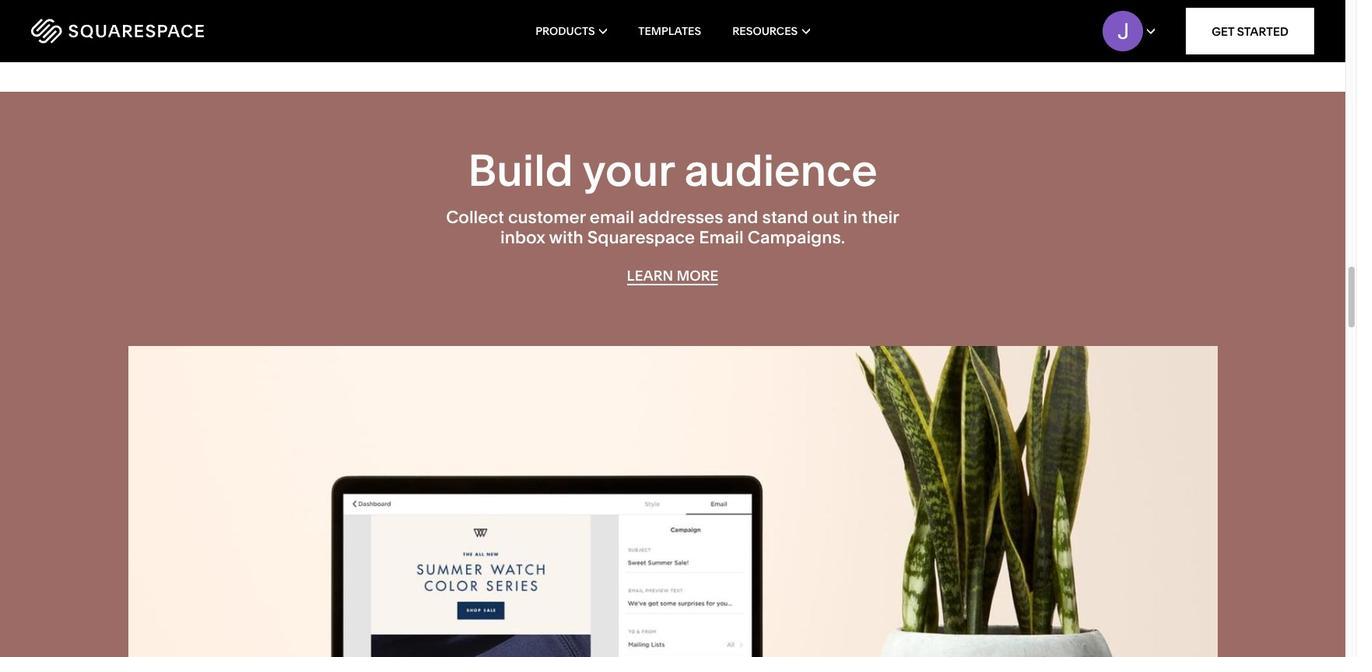 Task type: locate. For each thing, give the bounding box(es) containing it.
to
[[960, 0, 974, 13]]

customer inside generate recurring revenue and build customer loyalty by setting up packages, memberships, and even group classes.
[[476, 0, 539, 13]]

get started link
[[1186, 8, 1314, 54]]

your
[[1017, 0, 1046, 13], [583, 144, 674, 197]]

way
[[835, 0, 861, 13]]

and
[[410, 0, 435, 13], [413, 12, 438, 30], [850, 12, 876, 30], [727, 207, 758, 228]]

get started
[[1212, 24, 1289, 39]]

out
[[812, 207, 839, 228]]

setting
[[608, 0, 655, 13]]

their
[[773, 12, 804, 30], [862, 207, 899, 228]]

their inside collect customer email addresses and stand out in their inbox with squarespace email campaigns.
[[862, 207, 899, 228]]

more
[[677, 267, 719, 285]]

0 vertical spatial their
[[773, 12, 804, 30]]

your inside gift cards are an easy way for customers to share your class or session with their family and friends.
[[1017, 0, 1046, 13]]

and left stand
[[727, 207, 758, 228]]

1 vertical spatial their
[[862, 207, 899, 228]]

customer right even on the left top of the page
[[476, 0, 539, 13]]

customer inside collect customer email addresses and stand out in their inbox with squarespace email campaigns.
[[508, 207, 586, 228]]

your up email
[[583, 144, 674, 197]]

0 horizontal spatial your
[[583, 144, 674, 197]]

and left build on the left top of the page
[[410, 0, 435, 13]]

1 horizontal spatial your
[[1017, 0, 1046, 13]]

or
[[1087, 0, 1101, 13]]

gift
[[688, 0, 713, 13]]

with inside gift cards are an easy way for customers to share your class or session with their family and friends.
[[742, 12, 770, 30]]

customer down 'build'
[[508, 207, 586, 228]]

friends.
[[879, 12, 929, 30]]

0 horizontal spatial with
[[549, 228, 583, 249]]

stand
[[762, 207, 808, 228]]

cards
[[716, 0, 753, 13]]

your left class
[[1017, 0, 1046, 13]]

email
[[590, 207, 634, 228]]

loyalty
[[542, 0, 586, 13]]

with
[[742, 12, 770, 30], [549, 228, 583, 249]]

audience
[[684, 144, 878, 197]]

email
[[699, 228, 744, 249]]

1 vertical spatial customer
[[508, 207, 586, 228]]

share
[[977, 0, 1014, 13]]

0 vertical spatial with
[[742, 12, 770, 30]]

customers
[[886, 0, 957, 13]]

generate
[[221, 0, 284, 13]]

products
[[536, 24, 595, 38]]

with left an in the right top of the page
[[742, 12, 770, 30]]

ipad on table displaying a website image
[[128, 347, 1218, 658]]

0 vertical spatial customer
[[476, 0, 539, 13]]

1 horizontal spatial with
[[742, 12, 770, 30]]

in
[[843, 207, 858, 228]]

customer
[[476, 0, 539, 13], [508, 207, 586, 228]]

an
[[781, 0, 798, 13]]

resources button
[[732, 0, 810, 62]]

by
[[589, 0, 605, 13]]

1 vertical spatial with
[[549, 228, 583, 249]]

inbox
[[500, 228, 545, 249]]

1 horizontal spatial their
[[862, 207, 899, 228]]

1 vertical spatial your
[[583, 144, 674, 197]]

0 horizontal spatial their
[[773, 12, 804, 30]]

started
[[1237, 24, 1289, 39]]

and right family
[[850, 12, 876, 30]]

easy
[[801, 0, 832, 13]]

revenue
[[352, 0, 407, 13]]

0 vertical spatial your
[[1017, 0, 1046, 13]]

with right inbox
[[549, 228, 583, 249]]



Task type: describe. For each thing, give the bounding box(es) containing it.
campaigns.
[[748, 228, 845, 249]]

collect
[[446, 207, 504, 228]]

recurring
[[287, 0, 349, 13]]

learn more
[[627, 267, 719, 285]]

with inside collect customer email addresses and stand out in their inbox with squarespace email campaigns.
[[549, 228, 583, 249]]

squarespace logo image
[[31, 19, 204, 44]]

up
[[221, 12, 239, 30]]

and left even on the left top of the page
[[413, 12, 438, 30]]

build
[[439, 0, 472, 13]]

learn more link
[[627, 267, 719, 286]]

session
[[688, 12, 739, 30]]

gift cards are an easy way for customers to share your class or session with their family and friends.
[[688, 0, 1101, 30]]

classes.
[[521, 12, 574, 30]]

build
[[468, 144, 573, 197]]

memberships,
[[314, 12, 410, 30]]

even
[[441, 12, 474, 30]]

build your audience
[[468, 144, 878, 197]]

are
[[757, 0, 778, 13]]

packages,
[[242, 12, 310, 30]]

family
[[807, 12, 847, 30]]

and inside collect customer email addresses and stand out in their inbox with squarespace email campaigns.
[[727, 207, 758, 228]]

for
[[864, 0, 882, 13]]

get
[[1212, 24, 1234, 39]]

collect customer email addresses and stand out in their inbox with squarespace email campaigns.
[[446, 207, 899, 249]]

templates link
[[638, 0, 701, 62]]

products button
[[536, 0, 607, 62]]

group
[[477, 12, 517, 30]]

templates
[[638, 24, 701, 38]]

resources
[[732, 24, 798, 38]]

class
[[1050, 0, 1084, 13]]

their inside gift cards are an easy way for customers to share your class or session with their family and friends.
[[773, 12, 804, 30]]

learn
[[627, 267, 673, 285]]

addresses
[[638, 207, 723, 228]]

squarespace
[[587, 228, 695, 249]]

and inside gift cards are an easy way for customers to share your class or session with their family and friends.
[[850, 12, 876, 30]]

generate recurring revenue and build customer loyalty by setting up packages, memberships, and even group classes.
[[221, 0, 655, 30]]

squarespace logo link
[[31, 19, 288, 44]]



Task type: vqa. For each thing, say whether or not it's contained in the screenshot.
loyalty
yes



